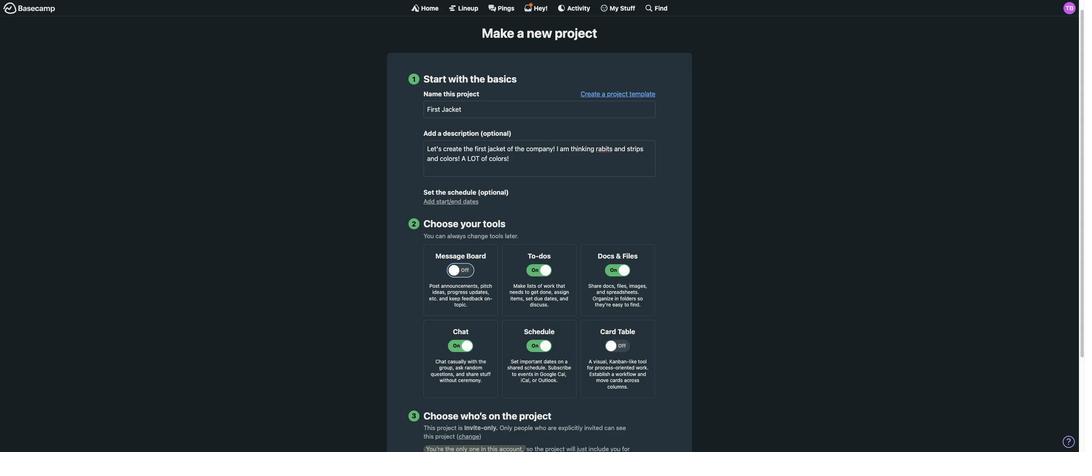 Task type: describe. For each thing, give the bounding box(es) containing it.
and inside post announcements, pitch ideas, progress updates, etc. and keep feedback on- topic.
[[439, 296, 448, 302]]

casually
[[448, 359, 466, 365]]

cal,
[[558, 371, 567, 378]]

later.
[[505, 232, 519, 240]]

a for make
[[517, 25, 524, 41]]

without
[[440, 378, 457, 384]]

choose who's on the project
[[424, 410, 551, 422]]

and inside share docs, files, images, and spreadsheets. organize in folders so they're easy to find.
[[597, 289, 605, 295]]

schedule
[[524, 328, 555, 336]]

start with the basics
[[424, 73, 517, 85]]

add start/end dates link
[[424, 198, 479, 205]]

to inside the set important dates on a shared schedule. subscribe to events in google cal, ical, or outlook.
[[512, 371, 517, 378]]

message board
[[436, 252, 486, 260]]

etc.
[[429, 296, 438, 302]]

assign
[[554, 289, 569, 295]]

visual,
[[593, 359, 608, 365]]

pitch
[[481, 283, 492, 289]]

dos
[[539, 252, 551, 260]]

activity link
[[558, 4, 590, 12]]

only
[[500, 425, 512, 432]]

dates inside set the schedule (optional) add start/end dates
[[463, 198, 479, 205]]

only.
[[484, 425, 498, 432]]

share docs, files, images, and spreadsheets. organize in folders so they're easy to find.
[[588, 283, 647, 308]]

progress
[[447, 289, 468, 295]]

cards
[[610, 378, 623, 384]]

your
[[461, 218, 481, 230]]

a for add
[[438, 130, 442, 137]]

that
[[556, 283, 565, 289]]

start
[[424, 73, 446, 85]]

so
[[637, 296, 643, 302]]

Add a description (optional) text field
[[424, 140, 655, 177]]

you
[[424, 232, 434, 240]]

who's
[[461, 410, 487, 422]]

explicitly
[[558, 425, 583, 432]]

project down activity link
[[555, 25, 597, 41]]

1 horizontal spatial this
[[443, 90, 455, 98]]

project inside only people who are explicitly invited can see this project (
[[435, 433, 455, 440]]

group,
[[439, 365, 454, 371]]

to-dos
[[528, 252, 551, 260]]

events
[[518, 371, 533, 378]]

kanban-
[[609, 359, 629, 365]]

a visual, kanban-like tool for process-oriented work. establish a workflow and move cards across columns.
[[587, 359, 649, 390]]

or
[[532, 378, 537, 384]]

to inside share docs, files, images, and spreadsheets. organize in folders so they're easy to find.
[[624, 302, 629, 308]]

is
[[458, 425, 463, 432]]

1 vertical spatial tools
[[490, 232, 503, 240]]

&
[[616, 252, 621, 260]]

1 vertical spatial change
[[459, 433, 479, 440]]

files
[[623, 252, 638, 260]]

stuff
[[480, 371, 491, 378]]

on-
[[484, 296, 492, 302]]

pings
[[498, 4, 514, 12]]

this inside only people who are explicitly invited can see this project (
[[424, 433, 434, 440]]

tool
[[638, 359, 647, 365]]

on inside the set important dates on a shared schedule. subscribe to events in google cal, ical, or outlook.
[[558, 359, 564, 365]]

make lists of work that needs to get done, assign items, set due dates, and discuss.
[[510, 283, 569, 308]]

move
[[596, 378, 609, 384]]

docs
[[598, 252, 614, 260]]

this project is invite-only.
[[424, 425, 498, 432]]

(
[[457, 433, 459, 440]]

add inside set the schedule (optional) add start/end dates
[[424, 198, 435, 205]]

people
[[514, 425, 533, 432]]

stuff
[[620, 4, 635, 12]]

set for important
[[511, 359, 519, 365]]

0 vertical spatial change
[[468, 232, 488, 240]]

my
[[610, 4, 619, 12]]

project left template
[[607, 90, 628, 98]]

easy
[[612, 302, 623, 308]]

start/end
[[436, 198, 461, 205]]

announcements,
[[441, 283, 479, 289]]

for
[[587, 365, 594, 371]]

the inside chat casually with the group, ask random questions, and share stuff without ceremony.
[[479, 359, 486, 365]]

work.
[[636, 365, 649, 371]]

home
[[421, 4, 439, 12]]

1 add from the top
[[424, 130, 436, 137]]

hey! button
[[524, 3, 548, 12]]

project left "is"
[[437, 425, 457, 432]]

new
[[527, 25, 552, 41]]

schedule.
[[524, 365, 547, 371]]

post
[[429, 283, 440, 289]]

columns.
[[607, 384, 628, 390]]

to inside make lists of work that needs to get done, assign items, set due dates, and discuss.
[[525, 289, 530, 295]]

message
[[436, 252, 465, 260]]

keep
[[449, 296, 460, 302]]

basics
[[487, 73, 517, 85]]

questions,
[[431, 371, 455, 378]]

workflow
[[616, 371, 636, 378]]

spreadsheets.
[[607, 289, 639, 295]]

establish
[[589, 371, 610, 378]]

3
[[412, 412, 416, 420]]

they're
[[595, 302, 611, 308]]

card
[[600, 328, 616, 336]]

hey!
[[534, 4, 548, 12]]

chat casually with the group, ask random questions, and share stuff without ceremony.
[[431, 359, 491, 384]]

always
[[447, 232, 466, 240]]

template
[[630, 90, 655, 98]]

Name this project text field
[[424, 101, 655, 118]]

pings button
[[488, 4, 514, 12]]

ical,
[[521, 378, 531, 384]]

lists
[[527, 283, 536, 289]]

(optional) for add a description (optional)
[[480, 130, 511, 137]]

set for the
[[424, 189, 434, 196]]

schedule
[[448, 189, 476, 196]]

make for make lists of work that needs to get done, assign items, set due dates, and discuss.
[[513, 283, 526, 289]]

in inside share docs, files, images, and spreadsheets. organize in folders so they're easy to find.
[[615, 296, 619, 302]]

a inside a visual, kanban-like tool for process-oriented work. establish a workflow and move cards across columns.
[[612, 371, 614, 378]]

set important dates on a shared schedule. subscribe to events in google cal, ical, or outlook.
[[507, 359, 571, 384]]

in inside the set important dates on a shared schedule. subscribe to events in google cal, ical, or outlook.
[[535, 371, 539, 378]]

add a description (optional)
[[424, 130, 511, 137]]

folders
[[620, 296, 636, 302]]



Task type: locate. For each thing, give the bounding box(es) containing it.
1 horizontal spatial set
[[511, 359, 519, 365]]

set inside the set important dates on a shared schedule. subscribe to events in google cal, ical, or outlook.
[[511, 359, 519, 365]]

my stuff
[[610, 4, 635, 12]]

2 add from the top
[[424, 198, 435, 205]]

make inside make lists of work that needs to get done, assign items, set due dates, and discuss.
[[513, 283, 526, 289]]

1 vertical spatial dates
[[544, 359, 556, 365]]

change
[[468, 232, 488, 240], [459, 433, 479, 440]]

2
[[412, 220, 416, 228]]

to-
[[528, 252, 539, 260]]

add
[[424, 130, 436, 137], [424, 198, 435, 205]]

the left basics on the left top
[[470, 73, 485, 85]]

can inside only people who are explicitly invited can see this project (
[[604, 425, 615, 432]]

see
[[616, 425, 626, 432]]

lineup link
[[448, 4, 478, 12]]

updates,
[[469, 289, 489, 295]]

chat inside chat casually with the group, ask random questions, and share stuff without ceremony.
[[435, 359, 446, 365]]

change down invite-
[[459, 433, 479, 440]]

2 choose from the top
[[424, 410, 459, 422]]

description
[[443, 130, 479, 137]]

(optional) right 'description' at the top
[[480, 130, 511, 137]]

in
[[615, 296, 619, 302], [535, 371, 539, 378]]

a up the subscribe
[[565, 359, 568, 365]]

post announcements, pitch ideas, progress updates, etc. and keep feedback on- topic.
[[429, 283, 492, 308]]

0 horizontal spatial can
[[436, 232, 446, 240]]

choose up this
[[424, 410, 459, 422]]

can left see
[[604, 425, 615, 432]]

project up who
[[519, 410, 551, 422]]

with
[[448, 73, 468, 85], [468, 359, 477, 365]]

topic.
[[454, 302, 467, 308]]

work
[[544, 283, 555, 289]]

this down this
[[424, 433, 434, 440]]

in up easy
[[615, 296, 619, 302]]

a left the new in the top of the page
[[517, 25, 524, 41]]

activity
[[567, 4, 590, 12]]

1 vertical spatial (optional)
[[478, 189, 509, 196]]

images,
[[629, 283, 647, 289]]

)
[[479, 433, 482, 440]]

and inside a visual, kanban-like tool for process-oriented work. establish a workflow and move cards across columns.
[[638, 371, 646, 378]]

a right "create"
[[602, 90, 605, 98]]

the up random
[[479, 359, 486, 365]]

share
[[588, 283, 602, 289]]

card table
[[600, 328, 635, 336]]

with up name this project on the top left
[[448, 73, 468, 85]]

make up needs
[[513, 283, 526, 289]]

and down ask
[[456, 371, 465, 378]]

this
[[424, 425, 435, 432]]

a
[[517, 25, 524, 41], [602, 90, 605, 98], [438, 130, 442, 137], [565, 359, 568, 365], [612, 371, 614, 378]]

find.
[[630, 302, 641, 308]]

with inside chat casually with the group, ask random questions, and share stuff without ceremony.
[[468, 359, 477, 365]]

set the schedule (optional) add start/end dates
[[424, 189, 509, 205]]

add left start/end
[[424, 198, 435, 205]]

0 horizontal spatial set
[[424, 189, 434, 196]]

and down work.
[[638, 371, 646, 378]]

0 vertical spatial set
[[424, 189, 434, 196]]

1 choose from the top
[[424, 218, 459, 230]]

done,
[[540, 289, 553, 295]]

0 vertical spatial choose
[[424, 218, 459, 230]]

items,
[[510, 296, 524, 302]]

2 vertical spatial to
[[512, 371, 517, 378]]

to up set
[[525, 289, 530, 295]]

0 vertical spatial dates
[[463, 198, 479, 205]]

can right you on the left of the page
[[436, 232, 446, 240]]

(optional) right the schedule
[[478, 189, 509, 196]]

project down start with the basics
[[457, 90, 479, 98]]

and inside chat casually with the group, ask random questions, and share stuff without ceremony.
[[456, 371, 465, 378]]

docs,
[[603, 283, 616, 289]]

organize
[[593, 296, 613, 302]]

the up start/end
[[436, 189, 446, 196]]

of
[[538, 283, 542, 289]]

important
[[520, 359, 542, 365]]

chat down the topic.
[[453, 328, 469, 336]]

1 horizontal spatial on
[[558, 359, 564, 365]]

1 vertical spatial with
[[468, 359, 477, 365]]

needs
[[510, 289, 524, 295]]

create a project template
[[581, 90, 655, 98]]

shared
[[507, 365, 523, 371]]

a left 'description' at the top
[[438, 130, 442, 137]]

1 vertical spatial in
[[535, 371, 539, 378]]

like
[[629, 359, 637, 365]]

feedback
[[462, 296, 483, 302]]

set
[[526, 296, 533, 302]]

0 vertical spatial (optional)
[[480, 130, 511, 137]]

set up the add start/end dates link at the left top of page
[[424, 189, 434, 196]]

on up the subscribe
[[558, 359, 564, 365]]

and down assign
[[560, 296, 568, 302]]

1 vertical spatial this
[[424, 433, 434, 440]]

1 vertical spatial set
[[511, 359, 519, 365]]

choose for choose who's on the project
[[424, 410, 459, 422]]

choose up you on the left of the page
[[424, 218, 459, 230]]

and down ideas, on the left bottom of the page
[[439, 296, 448, 302]]

choose your tools
[[424, 218, 506, 230]]

this
[[443, 90, 455, 98], [424, 433, 434, 440]]

0 horizontal spatial to
[[512, 371, 517, 378]]

set up the shared
[[511, 359, 519, 365]]

1 vertical spatial add
[[424, 198, 435, 205]]

subscribe
[[548, 365, 571, 371]]

tools left later.
[[490, 232, 503, 240]]

change link
[[459, 433, 479, 440]]

oriented
[[615, 365, 635, 371]]

dates down the schedule
[[463, 198, 479, 205]]

choose for choose your tools
[[424, 218, 459, 230]]

find
[[655, 4, 668, 12]]

the inside set the schedule (optional) add start/end dates
[[436, 189, 446, 196]]

and up organize
[[597, 289, 605, 295]]

1 vertical spatial on
[[489, 410, 500, 422]]

1 vertical spatial can
[[604, 425, 615, 432]]

and inside make lists of work that needs to get done, assign items, set due dates, and discuss.
[[560, 296, 568, 302]]

to down the shared
[[512, 371, 517, 378]]

chat for chat casually with the group, ask random questions, and share stuff without ceremony.
[[435, 359, 446, 365]]

name
[[424, 90, 442, 98]]

outlook.
[[538, 378, 558, 384]]

process-
[[595, 365, 615, 371]]

add left 'description' at the top
[[424, 130, 436, 137]]

this right name
[[443, 90, 455, 98]]

1 horizontal spatial in
[[615, 296, 619, 302]]

chat
[[453, 328, 469, 336], [435, 359, 446, 365]]

0 horizontal spatial on
[[489, 410, 500, 422]]

0 horizontal spatial this
[[424, 433, 434, 440]]

set
[[424, 189, 434, 196], [511, 359, 519, 365]]

a for create
[[602, 90, 605, 98]]

the
[[470, 73, 485, 85], [436, 189, 446, 196], [479, 359, 486, 365], [502, 410, 517, 422]]

tyler black image
[[1064, 2, 1076, 14]]

0 vertical spatial tools
[[483, 218, 506, 230]]

set inside set the schedule (optional) add start/end dates
[[424, 189, 434, 196]]

0 horizontal spatial chat
[[435, 359, 446, 365]]

home link
[[411, 4, 439, 12]]

chat for chat
[[453, 328, 469, 336]]

0 vertical spatial can
[[436, 232, 446, 240]]

get
[[531, 289, 539, 295]]

1 horizontal spatial can
[[604, 425, 615, 432]]

1 vertical spatial chat
[[435, 359, 446, 365]]

0 vertical spatial on
[[558, 359, 564, 365]]

0 vertical spatial this
[[443, 90, 455, 98]]

are
[[548, 425, 557, 432]]

change )
[[459, 433, 482, 440]]

chat up group,
[[435, 359, 446, 365]]

dates up the subscribe
[[544, 359, 556, 365]]

(optional) inside set the schedule (optional) add start/end dates
[[478, 189, 509, 196]]

can
[[436, 232, 446, 240], [604, 425, 615, 432]]

(optional) for set the schedule (optional) add start/end dates
[[478, 189, 509, 196]]

1 horizontal spatial to
[[525, 289, 530, 295]]

0 vertical spatial chat
[[453, 328, 469, 336]]

2 horizontal spatial to
[[624, 302, 629, 308]]

invited
[[584, 425, 603, 432]]

random
[[465, 365, 482, 371]]

create
[[581, 90, 600, 98]]

project left (
[[435, 433, 455, 440]]

files,
[[617, 283, 628, 289]]

you can always change tools later.
[[424, 232, 519, 240]]

(optional)
[[480, 130, 511, 137], [478, 189, 509, 196]]

change down your on the left
[[468, 232, 488, 240]]

due
[[534, 296, 543, 302]]

project
[[555, 25, 597, 41], [457, 90, 479, 98], [607, 90, 628, 98], [519, 410, 551, 422], [437, 425, 457, 432], [435, 433, 455, 440]]

share
[[466, 371, 479, 378]]

1 vertical spatial choose
[[424, 410, 459, 422]]

0 vertical spatial with
[[448, 73, 468, 85]]

find button
[[645, 4, 668, 12]]

invite-
[[464, 425, 484, 432]]

with up random
[[468, 359, 477, 365]]

switch accounts image
[[3, 2, 55, 15]]

1 vertical spatial to
[[624, 302, 629, 308]]

0 horizontal spatial in
[[535, 371, 539, 378]]

in down schedule.
[[535, 371, 539, 378]]

0 horizontal spatial dates
[[463, 198, 479, 205]]

tools
[[483, 218, 506, 230], [490, 232, 503, 240]]

0 vertical spatial in
[[615, 296, 619, 302]]

0 vertical spatial add
[[424, 130, 436, 137]]

1 horizontal spatial dates
[[544, 359, 556, 365]]

make for make a new project
[[482, 25, 514, 41]]

the up only
[[502, 410, 517, 422]]

a up cards
[[612, 371, 614, 378]]

1 vertical spatial make
[[513, 283, 526, 289]]

on up only.
[[489, 410, 500, 422]]

1 horizontal spatial chat
[[453, 328, 469, 336]]

0 vertical spatial to
[[525, 289, 530, 295]]

1
[[412, 75, 416, 83]]

and
[[597, 289, 605, 295], [439, 296, 448, 302], [560, 296, 568, 302], [456, 371, 465, 378], [638, 371, 646, 378]]

table
[[618, 328, 635, 336]]

main element
[[0, 0, 1079, 16]]

to down folders
[[624, 302, 629, 308]]

a
[[589, 359, 592, 365]]

make down pings popup button
[[482, 25, 514, 41]]

a inside the set important dates on a shared schedule. subscribe to events in google cal, ical, or outlook.
[[565, 359, 568, 365]]

lineup
[[458, 4, 478, 12]]

0 vertical spatial make
[[482, 25, 514, 41]]

tools up later.
[[483, 218, 506, 230]]

dates inside the set important dates on a shared schedule. subscribe to events in google cal, ical, or outlook.
[[544, 359, 556, 365]]



Task type: vqa. For each thing, say whether or not it's contained in the screenshot.
Invite-
yes



